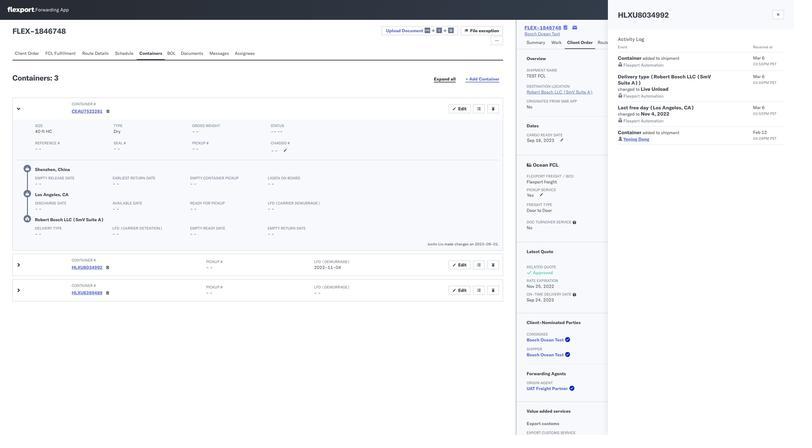 Task type: locate. For each thing, give the bounding box(es) containing it.
type inside delivery type - -
[[53, 226, 62, 231]]

suite
[[618, 80, 630, 86], [576, 89, 586, 95], [86, 217, 97, 223]]

received
[[753, 45, 769, 49]]

pickup # - -
[[192, 141, 209, 152], [206, 260, 223, 271], [206, 285, 223, 296]]

robert down destination
[[527, 89, 540, 95]]

bosch ocean test link for consignee
[[527, 337, 572, 344]]

date for empty release date - -
[[65, 176, 74, 181]]

date inside available date - -
[[133, 201, 142, 206]]

2 edit from the top
[[458, 263, 467, 268]]

on left 2023-
[[470, 242, 474, 247]]

freight
[[527, 203, 543, 207], [536, 386, 551, 392]]

ready for empty ready date - -
[[203, 226, 215, 231]]

0 vertical spatial (demurrage)
[[322, 260, 350, 264]]

containers:
[[12, 73, 52, 83]]

bosch ocean test down shipper
[[527, 353, 564, 358]]

robert up delivery type - - at bottom
[[35, 217, 49, 223]]

(smv inside (robert bosch llc (smv suite a))
[[697, 74, 711, 80]]

client
[[567, 40, 580, 45], [15, 51, 27, 56]]

nov left 4,
[[641, 111, 650, 117]]

2 vertical spatial automation
[[641, 118, 664, 124]]

1 horizontal spatial client order button
[[565, 37, 596, 49]]

2 03:55pm from the top
[[753, 80, 769, 85]]

flexport automation down 4,
[[624, 118, 664, 124]]

llc left shen
[[687, 74, 696, 80]]

0 vertical spatial edit button
[[449, 104, 471, 114]]

ready inside empty ready date - -
[[203, 226, 215, 231]]

mar 6 03:55pm pst for (los angeles, ca)
[[753, 105, 777, 116]]

delivery
[[618, 74, 638, 80], [35, 226, 52, 231]]

1 flexport automation from the top
[[624, 62, 664, 68]]

1 mar 6 03:55pm pst from the top
[[753, 55, 777, 66]]

china
[[58, 167, 70, 173]]

ocean inside button
[[533, 162, 548, 168]]

pickup for date
[[225, 176, 239, 181]]

origin inside origin location bosch shen zhen taixiang plant
[[701, 68, 714, 73]]

date for earliest return date - -
[[146, 176, 155, 181]]

forwarding up the origin agent
[[527, 371, 551, 377]]

0 vertical spatial edit
[[458, 106, 467, 112]]

0 horizontal spatial route
[[82, 51, 94, 56]]

date down china
[[65, 176, 74, 181]]

0 vertical spatial shipment
[[661, 56, 680, 61]]

2 vertical spatial suite
[[86, 217, 97, 223]]

sep down on-
[[527, 298, 534, 303]]

lfd inside lfd (carrier demurrage) - -
[[268, 201, 275, 206]]

flexport for last free day
[[624, 118, 640, 124]]

0 vertical spatial app
[[60, 7, 69, 13]]

route for route
[[598, 40, 610, 45]]

1 vertical spatial client order
[[15, 51, 39, 56]]

added up dong
[[643, 130, 655, 136]]

1 vertical spatial automation
[[641, 93, 664, 99]]

3 mar 6 03:55pm pst from the top
[[753, 105, 777, 116]]

empty inside the empty release date - -
[[35, 176, 47, 181]]

forwarding inside forwarding app link
[[35, 7, 59, 13]]

to inside the last free day (los angeles, ca) changed to nov 4, 2022
[[636, 111, 640, 117]]

1 vertical spatial documents
[[181, 51, 203, 56]]

2 (demurrage) from the top
[[322, 285, 350, 290]]

from
[[550, 99, 560, 104]]

container # for hlxu6269489
[[72, 284, 96, 288]]

test for shipper
[[555, 353, 564, 358]]

2 changed from the top
[[618, 111, 635, 117]]

service right turnover at right
[[557, 220, 572, 225]]

door up turnover at right
[[543, 208, 552, 214]]

all
[[451, 76, 456, 82]]

automation for (los
[[641, 118, 664, 124]]

date inside empty ready date - -
[[216, 226, 225, 231]]

container # up hlxu8034992 button
[[72, 258, 96, 263]]

0 horizontal spatial suite
[[86, 217, 97, 223]]

1 automation from the top
[[641, 62, 664, 68]]

order down flex - 1846748
[[28, 51, 39, 56]]

type up "of"
[[639, 74, 650, 80]]

container added to shipment for feb 12
[[618, 129, 680, 136]]

flexport automation for last free day
[[624, 118, 664, 124]]

location inside origin location bosch shen zhen taixiang plant
[[715, 68, 733, 73]]

1 vertical spatial bosch ocean test link
[[527, 337, 572, 344]]

1 horizontal spatial route
[[598, 40, 610, 45]]

empty inside empty return date - -
[[268, 226, 280, 231]]

app inside originates from smb app no
[[570, 99, 577, 104]]

forwarding for forwarding app
[[35, 7, 59, 13]]

1 horizontal spatial nov
[[641, 111, 650, 117]]

upload document button
[[382, 26, 458, 35]]

1 horizontal spatial origin
[[701, 68, 714, 73]]

return right earliest at the left
[[131, 176, 145, 181]]

ocean fcl button
[[517, 155, 794, 174]]

delivery down "discharge date - -"
[[35, 226, 52, 231]]

(carrier for lfd (carrier demurrage) - -
[[276, 201, 294, 206]]

0 horizontal spatial delivery
[[35, 226, 52, 231]]

destination
[[527, 84, 551, 89]]

3 container # from the top
[[72, 284, 96, 288]]

edit for - -
[[458, 288, 467, 294]]

container added to shipment up dong
[[618, 129, 680, 136]]

1 vertical spatial app
[[570, 99, 577, 104]]

- -
[[271, 148, 278, 154]]

type for delivery type
[[639, 74, 650, 80]]

1846748 down forwarding app
[[35, 26, 66, 36]]

shipment for mar
[[661, 56, 680, 61]]

pickup # - - for hlxu6269489
[[206, 285, 223, 296]]

fcl down shipment
[[538, 73, 546, 79]]

ready up the sep 16, 2023
[[541, 133, 553, 137]]

automation down live
[[641, 93, 664, 99]]

available
[[113, 201, 132, 206]]

pickup for -
[[211, 201, 225, 206]]

2023 for sep 24, 2023
[[543, 298, 554, 303]]

added up export customs
[[540, 409, 553, 415]]

mar down the 'received'
[[753, 55, 761, 61]]

1 vertical spatial fcl
[[538, 73, 546, 79]]

1 pst from the top
[[770, 62, 777, 66]]

2 container # from the top
[[72, 258, 96, 263]]

0 horizontal spatial on
[[281, 176, 287, 181]]

2 horizontal spatial suite
[[618, 80, 630, 86]]

delivery down priority shipment
[[618, 74, 638, 80]]

origin for origin agent
[[527, 381, 540, 386]]

2022 down expiration
[[544, 284, 554, 290]]

date right yening
[[647, 133, 656, 137]]

lfd for detention)
[[112, 226, 119, 231]]

weight
[[206, 124, 220, 128]]

feb
[[753, 130, 761, 135]]

event
[[618, 45, 628, 49]]

mar for (los angeles, ca)
[[753, 105, 761, 110]]

expand all button
[[430, 75, 460, 84]]

add
[[469, 76, 478, 82]]

2 container added to shipment from the top
[[618, 129, 680, 136]]

bosch down destination
[[541, 89, 554, 95]]

(carrier for lfd (carrier detention) - -
[[120, 226, 138, 231]]

freight down yes
[[527, 203, 543, 207]]

2022 inside the last free day (los angeles, ca) changed to nov 4, 2022
[[657, 111, 670, 117]]

0 vertical spatial ready
[[541, 133, 553, 137]]

container # up ceau7522281 button
[[72, 102, 96, 106]]

bosch
[[525, 31, 537, 37], [701, 73, 713, 79], [671, 74, 686, 80], [541, 89, 554, 95], [50, 217, 63, 223], [527, 338, 540, 343], [527, 353, 540, 358]]

1 mar from the top
[[753, 55, 761, 61]]

flexport automation down the changed to live unload
[[624, 93, 664, 99]]

(carrier
[[276, 201, 294, 206], [120, 226, 138, 231]]

added inside button
[[540, 409, 553, 415]]

date for target delivery date
[[647, 133, 656, 137]]

services
[[554, 409, 571, 415]]

lfd down available date - -
[[112, 226, 119, 231]]

empty return date - -
[[268, 226, 306, 237]]

(demurrage) up 04
[[322, 260, 350, 264]]

2 vertical spatial bosch ocean test link
[[527, 352, 572, 358]]

flexport automation for container
[[624, 62, 664, 68]]

documents right event
[[631, 40, 654, 45]]

return for earliest return date - -
[[131, 176, 145, 181]]

flexport automation
[[624, 62, 664, 68], [624, 93, 664, 99], [624, 118, 664, 124]]

4 pst from the top
[[770, 136, 777, 141]]

1 horizontal spatial app
[[570, 99, 577, 104]]

1 horizontal spatial on
[[470, 242, 474, 247]]

1 vertical spatial edit button
[[449, 261, 471, 270]]

1 vertical spatial sep
[[527, 298, 534, 303]]

file
[[470, 28, 478, 34]]

0 vertical spatial type
[[639, 74, 650, 80]]

1 vertical spatial edit
[[458, 263, 467, 268]]

lfd (carrier demurrage) - -
[[268, 201, 320, 212]]

a) inside destination location robert bosch llc (smv suite a)
[[588, 89, 593, 95]]

empty inside empty ready date - -
[[190, 226, 202, 231]]

route for route details
[[82, 51, 94, 56]]

type
[[639, 74, 650, 80], [543, 203, 552, 207], [53, 226, 62, 231]]

client-
[[527, 320, 542, 326]]

type for delivery type - -
[[53, 226, 62, 231]]

door
[[527, 208, 536, 214], [543, 208, 552, 214]]

hlxu6269489 button
[[72, 290, 103, 296]]

0 vertical spatial robert
[[527, 89, 540, 95]]

lfd down 2022-
[[314, 285, 321, 290]]

1 horizontal spatial return
[[281, 226, 296, 231]]

date for cargo ready date
[[554, 133, 563, 137]]

4,
[[652, 111, 656, 117]]

last free day (los angeles, ca) changed to nov 4, 2022
[[618, 105, 695, 117]]

on right laden at left top
[[281, 176, 287, 181]]

documents for the right documents button
[[631, 40, 654, 45]]

1 horizontal spatial location
[[715, 68, 733, 73]]

delivery for delivery type
[[618, 74, 638, 80]]

empty inside empty container pickup - -
[[190, 176, 202, 181]]

llc down "discharge date - -"
[[64, 217, 72, 223]]

2 flexport automation from the top
[[624, 93, 664, 99]]

2 mar 6 03:55pm pst from the top
[[753, 74, 777, 85]]

return down lfd (carrier demurrage) - -
[[281, 226, 296, 231]]

3
[[54, 73, 58, 83]]

lfd inside lfd (carrier detention) - -
[[112, 226, 119, 231]]

3 03:55pm from the top
[[753, 111, 769, 116]]

suite inside destination location robert bosch llc (smv suite a)
[[576, 89, 586, 95]]

1 vertical spatial client
[[15, 51, 27, 56]]

discharge date - -
[[35, 201, 67, 212]]

03:55pm up 12
[[753, 111, 769, 116]]

1 horizontal spatial suite
[[576, 89, 586, 95]]

detention)
[[139, 226, 163, 231]]

0 vertical spatial client order
[[567, 40, 593, 45]]

a)
[[588, 89, 593, 95], [98, 217, 104, 223]]

0 horizontal spatial documents
[[181, 51, 203, 56]]

1 container # from the top
[[72, 102, 96, 106]]

type down pickup service
[[543, 203, 552, 207]]

type inside freight type door to door
[[543, 203, 552, 207]]

location for llc
[[552, 84, 570, 89]]

changed
[[618, 87, 635, 92], [618, 111, 635, 117]]

fcl
[[45, 51, 53, 56], [538, 73, 546, 79], [550, 162, 559, 168]]

1 vertical spatial bosch ocean test
[[527, 338, 564, 343]]

to down the last free day (los angeles, ca) changed to nov 4, 2022
[[656, 130, 660, 136]]

date down "ca"
[[57, 201, 67, 206]]

added up priority shipment
[[643, 56, 655, 61]]

mar 6 03:55pm pst right taixiang
[[753, 74, 777, 85]]

origin up the uat
[[527, 381, 540, 386]]

on inside laden on board - -
[[281, 176, 287, 181]]

mar 6 03:55pm pst for (robert bosch llc (smv suite a))
[[753, 74, 777, 85]]

pickup
[[192, 141, 206, 146], [527, 188, 540, 192], [206, 260, 220, 264], [206, 285, 220, 290]]

laden
[[268, 176, 280, 181]]

0 horizontal spatial hlxu8034992
[[72, 265, 103, 271]]

route left details
[[82, 51, 94, 56]]

0 vertical spatial route
[[598, 40, 610, 45]]

0 vertical spatial delivery
[[618, 74, 638, 80]]

forwarding for forwarding agents
[[527, 371, 551, 377]]

taixiang
[[737, 73, 753, 79]]

0 vertical spatial delivery
[[629, 133, 646, 137]]

client right work button
[[567, 40, 580, 45]]

freight left /
[[546, 174, 562, 179]]

angeles, inside the last free day (los angeles, ca) changed to nov 4, 2022
[[663, 105, 683, 111]]

mar 6 03:55pm pst up 12
[[753, 105, 777, 116]]

2022 right 4,
[[657, 111, 670, 117]]

date down ready for pickup - -
[[216, 226, 225, 231]]

1 vertical spatial suite
[[576, 89, 586, 95]]

pickup inside ready for pickup - -
[[211, 201, 225, 206]]

los
[[35, 192, 42, 198]]

available date - -
[[113, 201, 142, 212]]

1 vertical spatial container #
[[72, 258, 96, 263]]

03:55pm for (robert bosch llc (smv suite a))
[[753, 80, 769, 85]]

6 down received at
[[762, 55, 765, 61]]

return inside the earliest return date - -
[[131, 176, 145, 181]]

3 6 from the top
[[762, 105, 765, 110]]

2023
[[544, 138, 555, 143], [543, 298, 554, 303]]

0 vertical spatial test
[[552, 31, 560, 37]]

type for freight type door to door
[[543, 203, 552, 207]]

0 horizontal spatial (smv
[[73, 217, 85, 223]]

gross weight - -
[[192, 124, 220, 134]]

delivery inside delivery type - -
[[35, 226, 52, 231]]

documents button right bol
[[178, 48, 207, 60]]

changed down last
[[618, 111, 635, 117]]

2 vertical spatial added
[[540, 409, 553, 415]]

bosch down shipper
[[527, 353, 540, 358]]

6 for (robert bosch llc (smv suite a))
[[762, 74, 765, 79]]

3 automation from the top
[[641, 118, 664, 124]]

bosch right (robert
[[671, 74, 686, 80]]

freight up pickup service
[[544, 179, 557, 185]]

test up work
[[552, 31, 560, 37]]

view as client button
[[735, 26, 777, 35]]

flexport. image
[[7, 7, 35, 13]]

type down 'robert bosch llc (smv suite a)' at the left
[[53, 226, 62, 231]]

as
[[755, 28, 760, 34]]

(demurrage) inside lfd (demurrage) - -
[[322, 285, 350, 290]]

3 mar from the top
[[753, 105, 761, 110]]

2023 for sep 16, 2023
[[544, 138, 555, 143]]

0 horizontal spatial ready
[[203, 226, 215, 231]]

flexport for delivery type
[[624, 93, 640, 99]]

shipment up delivery type
[[632, 68, 650, 73]]

to up turnover at right
[[538, 208, 542, 214]]

flexport automation up delivery type
[[624, 62, 664, 68]]

3 edit button from the top
[[449, 286, 471, 295]]

(smv for robert bosch llc (smv suite a)
[[73, 217, 85, 223]]

delivery for delivery type - -
[[35, 226, 52, 231]]

0 vertical spatial freight
[[527, 203, 543, 207]]

2 door from the left
[[543, 208, 552, 214]]

origin location bosch shen zhen taixiang plant
[[701, 68, 764, 79]]

(demurrage) down 04
[[322, 285, 350, 290]]

2 edit button from the top
[[449, 261, 471, 270]]

2 vertical spatial fcl
[[550, 162, 559, 168]]

flexport for container
[[624, 62, 640, 68]]

1 horizontal spatial client
[[567, 40, 580, 45]]

2 mar from the top
[[753, 74, 761, 79]]

ocean up flexport freight / bco flexport freight
[[533, 162, 548, 168]]

2 vertical spatial type
[[53, 226, 62, 231]]

bosch inside origin location bosch shen zhen taixiang plant
[[701, 73, 713, 79]]

0 vertical spatial location
[[715, 68, 733, 73]]

1 container added to shipment from the top
[[618, 55, 680, 61]]

1 vertical spatial type
[[543, 203, 552, 207]]

0 horizontal spatial llc
[[64, 217, 72, 223]]

0 vertical spatial container #
[[72, 102, 96, 106]]

date right available
[[133, 201, 142, 206]]

2 horizontal spatial (smv
[[697, 74, 711, 80]]

bosch ocean test link down consignee
[[527, 337, 572, 344]]

1 vertical spatial no
[[527, 104, 533, 110]]

2 vertical spatial pickup # - -
[[206, 285, 223, 296]]

bco
[[566, 174, 574, 179]]

size 40 ft hc
[[35, 124, 52, 134]]

edit button for 2022-11-04
[[449, 261, 471, 270]]

(carrier inside lfd (carrier demurrage) - -
[[276, 201, 294, 206]]

name
[[547, 68, 558, 73]]

date down lfd (carrier demurrage) - -
[[297, 226, 306, 231]]

pickup # - - for hlxu8034992
[[206, 260, 223, 271]]

6 for (los angeles, ca)
[[762, 105, 765, 110]]

date inside empty return date - -
[[297, 226, 306, 231]]

changes
[[455, 242, 469, 247]]

route left sops
[[598, 40, 610, 45]]

1 vertical spatial 2022
[[544, 284, 554, 290]]

robert inside destination location robert bosch llc (smv suite a)
[[527, 89, 540, 95]]

1 (demurrage) from the top
[[322, 260, 350, 264]]

container up hlxu8034992 button
[[72, 258, 93, 263]]

container up hlxu6269489 button
[[72, 284, 93, 288]]

1 vertical spatial ready
[[203, 226, 215, 231]]

expand
[[434, 76, 450, 82]]

bosch ocean test link up summary
[[525, 31, 560, 37]]

2 vertical spatial 6
[[762, 105, 765, 110]]

added for feb
[[643, 130, 655, 136]]

bosch ocean test
[[525, 31, 560, 37], [527, 338, 564, 343], [527, 353, 564, 358]]

automation
[[641, 62, 664, 68], [641, 93, 664, 99], [641, 118, 664, 124]]

2 automation from the top
[[641, 93, 664, 99]]

# inside seal # - -
[[124, 141, 126, 146]]

1 horizontal spatial pickup
[[225, 176, 239, 181]]

documents for leftmost documents button
[[181, 51, 203, 56]]

empty down ready for pickup - -
[[190, 226, 202, 231]]

ready for cargo ready date
[[541, 133, 553, 137]]

return inside empty return date - -
[[281, 226, 296, 231]]

suite for (robert bosch llc (smv suite a))
[[618, 80, 630, 86]]

fcl left fulfillment
[[45, 51, 53, 56]]

time
[[535, 292, 544, 297]]

date inside the earliest return date - -
[[146, 176, 155, 181]]

2023 down cargo ready date
[[544, 138, 555, 143]]

suite inside (robert bosch llc (smv suite a))
[[618, 80, 630, 86]]

0 vertical spatial llc
[[687, 74, 696, 80]]

2 vertical spatial mar 6 03:55pm pst
[[753, 105, 777, 116]]

3 edit from the top
[[458, 288, 467, 294]]

lfd inside lfd (demurrage) - -
[[314, 285, 321, 290]]

0 horizontal spatial (carrier
[[120, 226, 138, 231]]

1 vertical spatial origin
[[527, 381, 540, 386]]

0 vertical spatial automation
[[641, 62, 664, 68]]

pickup right 'container'
[[225, 176, 239, 181]]

lfd for demurrage)
[[268, 201, 275, 206]]

2 vertical spatial shipment
[[661, 130, 680, 136]]

1 changed from the top
[[618, 87, 635, 92]]

ca)
[[684, 105, 695, 111]]

2022 inside rate expiration nov 25, 2022
[[544, 284, 554, 290]]

(demurrage) for -
[[322, 285, 350, 290]]

location inside destination location robert bosch llc (smv suite a)
[[552, 84, 570, 89]]

6 up 12
[[762, 105, 765, 110]]

hlxu8034992 up log
[[618, 10, 669, 20]]

bosch ocean test link for shipper
[[527, 352, 572, 358]]

1 horizontal spatial ready
[[541, 133, 553, 137]]

(carrier inside lfd (carrier detention) - -
[[120, 226, 138, 231]]

1 vertical spatial (smv
[[563, 89, 575, 95]]

feb 12 04:28pm pst
[[753, 130, 777, 141]]

ft
[[42, 129, 45, 134]]

view as client
[[744, 28, 773, 34]]

ready down ready for pickup - -
[[203, 226, 215, 231]]

app
[[60, 7, 69, 13], [570, 99, 577, 104]]

client order down flex
[[15, 51, 39, 56]]

0 horizontal spatial door
[[527, 208, 536, 214]]

11-
[[328, 265, 336, 271]]

1 horizontal spatial documents
[[631, 40, 654, 45]]

1 vertical spatial location
[[552, 84, 570, 89]]

1846748 up work
[[540, 25, 562, 31]]

route
[[598, 40, 610, 45], [82, 51, 94, 56]]

shipment down the last free day (los angeles, ca) changed to nov 4, 2022
[[661, 130, 680, 136]]

0 vertical spatial sep
[[527, 138, 535, 143]]

1 vertical spatial flexport automation
[[624, 93, 664, 99]]

(demurrage) inside lfd (demurrage) 2022-11-04
[[322, 260, 350, 264]]

client down flex
[[15, 51, 27, 56]]

0 vertical spatial origin
[[701, 68, 714, 73]]

llc up "from"
[[555, 89, 562, 95]]

03:55pm up plant
[[753, 62, 769, 66]]

date for empty ready date - -
[[216, 226, 225, 231]]

pickup right "for"
[[211, 201, 225, 206]]

order left route button
[[581, 40, 593, 45]]

0 horizontal spatial robert
[[35, 217, 49, 223]]

no down priority
[[614, 73, 620, 79]]

0 vertical spatial service
[[541, 188, 556, 192]]

0 horizontal spatial delivery
[[544, 292, 562, 297]]

assignees button
[[232, 48, 259, 60]]

approved
[[533, 270, 553, 276]]

1 horizontal spatial client order
[[567, 40, 593, 45]]

shipment
[[527, 68, 546, 73]]

2 6 from the top
[[762, 74, 765, 79]]

smb
[[561, 99, 569, 104]]

location
[[715, 68, 733, 73], [552, 84, 570, 89]]

bosch inside destination location robert bosch llc (smv suite a)
[[541, 89, 554, 95]]

1 vertical spatial container added to shipment
[[618, 129, 680, 136]]

llc inside (robert bosch llc (smv suite a))
[[687, 74, 696, 80]]

(demurrage)
[[322, 260, 350, 264], [322, 285, 350, 290]]

automation up (robert
[[641, 62, 664, 68]]

6 right taixiang
[[762, 74, 765, 79]]

service down flexport freight / bco flexport freight
[[541, 188, 556, 192]]

customs
[[542, 421, 560, 427]]

client
[[761, 28, 773, 34]]

0 vertical spatial 6
[[762, 55, 765, 61]]

1 vertical spatial 03:55pm
[[753, 80, 769, 85]]

0 horizontal spatial forwarding
[[35, 7, 59, 13]]

fcl inside shipment name test fcl
[[538, 73, 546, 79]]

documents
[[631, 40, 654, 45], [181, 51, 203, 56]]

date inside the empty release date - -
[[65, 176, 74, 181]]

lfd inside lfd (demurrage) 2022-11-04
[[314, 260, 321, 264]]

yening
[[624, 137, 638, 142]]

llc inside destination location robert bosch llc (smv suite a)
[[555, 89, 562, 95]]

2 vertical spatial no
[[527, 225, 533, 231]]

lfd up 2022-
[[314, 260, 321, 264]]

flex-1846748
[[525, 25, 562, 31]]

seal # - -
[[114, 141, 126, 152]]

llc for (robert bosch llc (smv suite a))
[[687, 74, 696, 80]]

2 vertical spatial llc
[[64, 217, 72, 223]]

empty ready date - -
[[190, 226, 225, 237]]

pickup inside empty container pickup - -
[[225, 176, 239, 181]]

container
[[203, 176, 224, 181]]

bosch ocean test down flex-1846748 link
[[525, 31, 560, 37]]

hlxu8034992 up hlxu6269489
[[72, 265, 103, 271]]

container right add
[[479, 76, 500, 82]]

0 vertical spatial client
[[567, 40, 580, 45]]

freight down agent
[[536, 386, 551, 392]]

mar
[[753, 55, 761, 61], [753, 74, 761, 79], [753, 105, 761, 110]]

sep 16, 2023
[[527, 138, 555, 143]]

3 flexport automation from the top
[[624, 118, 664, 124]]

edit button for - -
[[449, 286, 471, 295]]

cargo ready date
[[527, 133, 563, 137]]

a))
[[632, 80, 641, 86]]

doc turnover service
[[527, 220, 572, 225]]

0 vertical spatial suite
[[618, 80, 630, 86]]

added for mar
[[643, 56, 655, 61]]

container up ceau7522281 button
[[72, 102, 93, 106]]

nominated
[[542, 320, 565, 326]]



Task type: describe. For each thing, give the bounding box(es) containing it.
ca
[[62, 192, 69, 198]]

1 6 from the top
[[762, 55, 765, 61]]

suite for robert bosch llc (smv suite a)
[[86, 217, 97, 223]]

cargo
[[527, 133, 540, 137]]

sep 24, 2023
[[527, 298, 554, 303]]

return for empty return date - -
[[281, 226, 296, 231]]

last
[[618, 105, 628, 111]]

flex-
[[525, 25, 540, 31]]

document
[[402, 28, 423, 33]]

lfd for 2022-
[[314, 260, 321, 264]]

liu
[[438, 242, 444, 247]]

1 vertical spatial on
[[470, 242, 474, 247]]

0 vertical spatial bosch ocean test
[[525, 31, 560, 37]]

rate expiration nov 25, 2022
[[527, 279, 559, 290]]

1 vertical spatial a)
[[98, 217, 104, 223]]

+ add container button
[[462, 75, 503, 84]]

1 edit button from the top
[[449, 104, 471, 114]]

target delivery date
[[614, 133, 656, 137]]

1 vertical spatial service
[[557, 220, 572, 225]]

changed to live unload
[[618, 86, 669, 92]]

1 door from the left
[[527, 208, 536, 214]]

ocean down consignee
[[541, 338, 554, 343]]

hlxu8034992 button
[[72, 265, 103, 271]]

01.
[[494, 242, 499, 247]]

forwarding agents
[[527, 371, 566, 377]]

flex - 1846748
[[12, 26, 66, 36]]

value
[[527, 409, 539, 415]]

0 horizontal spatial client order button
[[12, 48, 43, 60]]

container # for hlxu8034992
[[72, 258, 96, 263]]

lfd for -
[[314, 285, 321, 290]]

summary button
[[524, 37, 549, 49]]

1 vertical spatial freight
[[544, 179, 557, 185]]

edit for 2022-11-04
[[458, 263, 467, 268]]

1 edit from the top
[[458, 106, 467, 112]]

activity
[[618, 36, 635, 42]]

changed inside the changed to live unload
[[618, 87, 635, 92]]

sops button
[[613, 37, 629, 49]]

0 vertical spatial order
[[581, 40, 593, 45]]

1 horizontal spatial delivery
[[629, 133, 646, 137]]

os button
[[773, 3, 787, 17]]

bosch shen zhen taixiang plant link
[[701, 73, 764, 79]]

export
[[527, 421, 541, 427]]

yening dong
[[624, 137, 650, 142]]

# inside reference # - -
[[58, 141, 60, 146]]

overview button
[[517, 49, 794, 68]]

1 vertical spatial hlxu8034992
[[72, 265, 103, 271]]

container added to shipment for mar 6
[[618, 55, 680, 61]]

expiration
[[537, 279, 559, 283]]

hlxu6269489
[[72, 290, 103, 296]]

bosch down consignee
[[527, 338, 540, 343]]

date for empty return date - -
[[297, 226, 306, 231]]

0 horizontal spatial client
[[15, 51, 27, 56]]

robert bosch llc (smv suite a) link
[[527, 89, 593, 95]]

test
[[527, 73, 537, 79]]

unload
[[652, 86, 669, 92]]

09-
[[487, 242, 494, 247]]

exception
[[479, 28, 499, 34]]

mar for (robert bosch llc (smv suite a))
[[753, 74, 761, 79]]

ready for pickup - -
[[190, 201, 225, 212]]

details
[[95, 51, 109, 56]]

llc for robert bosch llc (smv suite a)
[[64, 217, 72, 223]]

bosch down flex-
[[525, 31, 537, 37]]

04:28pm
[[753, 136, 769, 141]]

(smv inside destination location robert bosch llc (smv suite a)
[[563, 89, 575, 95]]

1 03:55pm from the top
[[753, 62, 769, 66]]

bol
[[167, 51, 176, 56]]

uat freight partner
[[527, 386, 568, 392]]

empty for empty container pickup - -
[[190, 176, 202, 181]]

shipment for feb
[[661, 130, 680, 136]]

origin for origin location bosch shen zhen taixiang plant
[[701, 68, 714, 73]]

bosch inside (robert bosch llc (smv suite a))
[[671, 74, 686, 80]]

flexport automation for delivery type
[[624, 93, 664, 99]]

container up priority shipment
[[618, 55, 642, 61]]

(demurrage) for 11-
[[322, 260, 350, 264]]

bol button
[[165, 48, 178, 60]]

1 vertical spatial delivery
[[544, 292, 562, 297]]

1 horizontal spatial hlxu8034992
[[618, 10, 669, 20]]

type
[[114, 124, 123, 128]]

file exception
[[470, 28, 499, 34]]

priority shipment
[[614, 68, 650, 73]]

delivery type
[[618, 74, 650, 80]]

changed inside the last free day (los angeles, ca) changed to nov 4, 2022
[[618, 111, 635, 117]]

day
[[640, 105, 649, 111]]

0 vertical spatial fcl
[[45, 51, 53, 56]]

to inside the changed to live unload
[[636, 87, 640, 92]]

latest
[[527, 249, 540, 255]]

ocean down flex-1846748 link
[[538, 31, 551, 37]]

date inside "discharge date - -"
[[57, 201, 67, 206]]

status
[[271, 124, 284, 128]]

to up (robert
[[656, 56, 660, 61]]

0 horizontal spatial 1846748
[[35, 26, 66, 36]]

0 vertical spatial bosch ocean test link
[[525, 31, 560, 37]]

container inside button
[[479, 76, 500, 82]]

containers button
[[137, 48, 165, 60]]

1 horizontal spatial documents button
[[629, 37, 657, 49]]

shen
[[715, 73, 725, 79]]

pst inside feb 12 04:28pm pst
[[770, 136, 777, 141]]

2 pst from the top
[[770, 80, 777, 85]]

dates
[[527, 123, 539, 129]]

parties
[[566, 320, 581, 326]]

0 vertical spatial no
[[614, 73, 620, 79]]

to inside freight type door to door
[[538, 208, 542, 214]]

24,
[[536, 298, 542, 303]]

status -- --
[[271, 124, 284, 134]]

0 horizontal spatial app
[[60, 7, 69, 13]]

03:55pm for (los angeles, ca)
[[753, 111, 769, 116]]

rate
[[527, 279, 536, 283]]

uat
[[527, 386, 535, 392]]

robert bosch llc (smv suite a)
[[35, 217, 104, 223]]

1 vertical spatial shipment
[[632, 68, 650, 73]]

chassis
[[271, 141, 287, 146]]

quote
[[544, 265, 556, 270]]

0 vertical spatial freight
[[546, 174, 562, 179]]

test for consignee
[[555, 338, 564, 343]]

sep for sep 16, 2023
[[527, 138, 535, 143]]

forwarding app
[[35, 7, 69, 13]]

containers: 3
[[12, 73, 58, 83]]

12
[[762, 130, 767, 135]]

location for zhen
[[715, 68, 733, 73]]

container up yening
[[618, 129, 642, 136]]

work button
[[549, 37, 565, 49]]

freight inside freight type door to door
[[527, 203, 543, 207]]

bosch ocean test for consignee
[[527, 338, 564, 343]]

sep for sep 24, 2023
[[527, 298, 534, 303]]

overview
[[527, 56, 546, 61]]

lfd (demurrage) - -
[[314, 285, 350, 296]]

consignee
[[527, 332, 548, 337]]

1 horizontal spatial 1846748
[[540, 25, 562, 31]]

empty for empty return date - -
[[268, 226, 280, 231]]

+ add container
[[466, 76, 500, 82]]

empty container pickup - -
[[190, 176, 239, 187]]

nov inside rate expiration nov 25, 2022
[[527, 284, 535, 290]]

type dry
[[114, 124, 123, 134]]

date right time
[[563, 292, 572, 297]]

destination location robert bosch llc (smv suite a)
[[527, 84, 593, 95]]

bosch ocean test for shipper
[[527, 353, 564, 358]]

empty for empty release date - -
[[35, 176, 47, 181]]

view
[[744, 28, 754, 34]]

ready
[[190, 201, 202, 206]]

reference # - -
[[35, 141, 60, 152]]

dong
[[639, 137, 650, 142]]

nov inside the last free day (los angeles, ca) changed to nov 4, 2022
[[641, 111, 650, 117]]

no inside originates from smb app no
[[527, 104, 533, 110]]

Search Shipments (/) text field
[[676, 5, 735, 15]]

container # for ceau7522281
[[72, 102, 96, 106]]

0 horizontal spatial order
[[28, 51, 39, 56]]

seal
[[114, 141, 123, 146]]

0 vertical spatial pickup # - -
[[192, 141, 209, 152]]

for
[[203, 201, 211, 206]]

uat freight partner link
[[527, 386, 576, 392]]

schedule
[[115, 51, 134, 56]]

log
[[636, 36, 644, 42]]

value added services button
[[517, 402, 794, 421]]

automation for unload
[[641, 93, 664, 99]]

lfd (demurrage) 2022-11-04
[[314, 260, 350, 271]]

0 horizontal spatial documents button
[[178, 48, 207, 60]]

flexport freight / bco flexport freight
[[527, 174, 574, 185]]

freight type door to door
[[527, 203, 552, 214]]

bosch up delivery type - - at bottom
[[50, 217, 63, 223]]

ocean down shipper
[[541, 353, 554, 358]]

1 vertical spatial angeles,
[[43, 192, 61, 198]]

3 pst from the top
[[770, 111, 777, 116]]

client order for the rightmost client order button
[[567, 40, 593, 45]]

2023-
[[475, 242, 487, 247]]

empty for empty ready date - -
[[190, 226, 202, 231]]

1 vertical spatial freight
[[536, 386, 551, 392]]

doc
[[527, 220, 535, 225]]

pickup service
[[527, 188, 556, 192]]

client order for the left client order button
[[15, 51, 39, 56]]

(smv for (robert bosch llc (smv suite a))
[[697, 74, 711, 80]]

fulfillment
[[54, 51, 76, 56]]

plant
[[754, 73, 764, 79]]



Task type: vqa. For each thing, say whether or not it's contained in the screenshot.
3rd J from the bottom of the page
no



